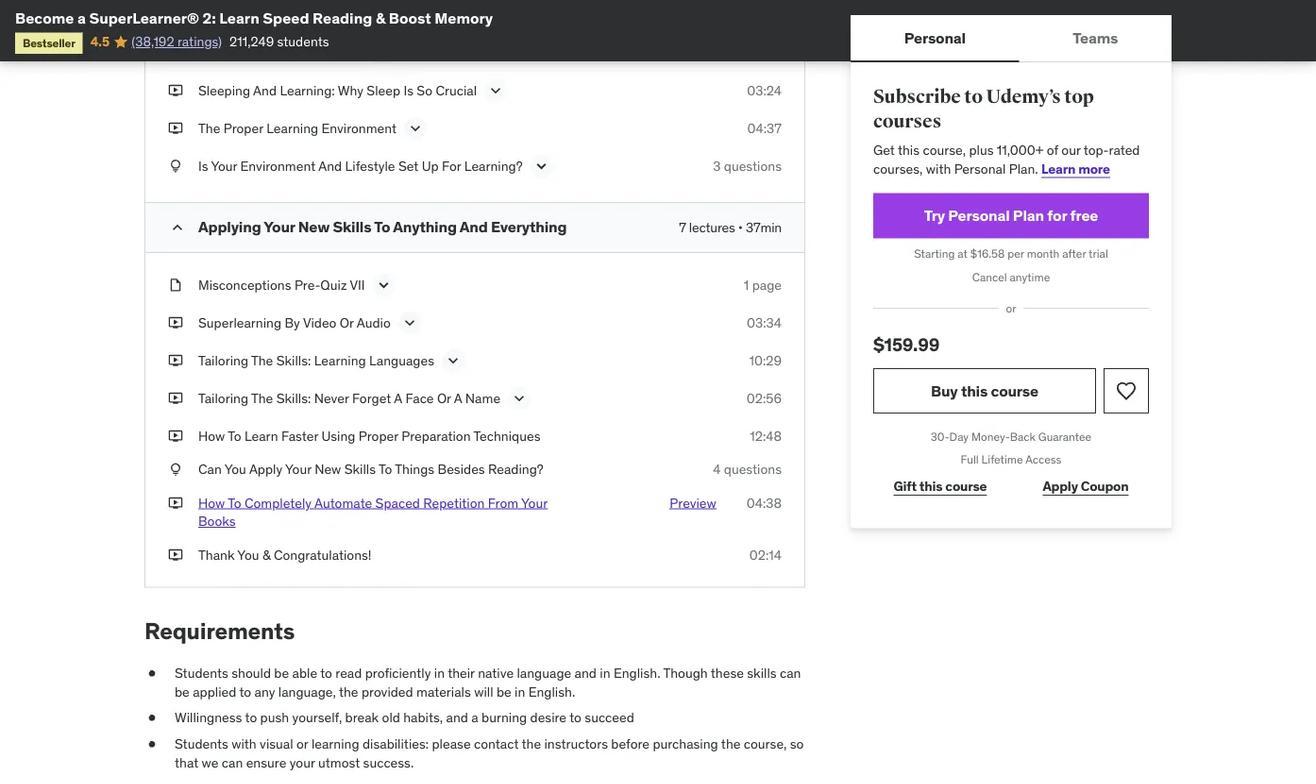 Task type: locate. For each thing, give the bounding box(es) containing it.
this up courses,
[[898, 141, 920, 158]]

show lecture description image up the set
[[406, 119, 425, 138]]

the right purchasing
[[721, 735, 741, 752]]

0 horizontal spatial is
[[198, 157, 208, 174]]

with up the ensure
[[232, 735, 257, 752]]

the down superlearning
[[251, 352, 273, 369]]

1 quiz from the top
[[320, 44, 347, 61]]

how up books
[[198, 494, 225, 511]]

2 vertical spatial show lecture description image
[[510, 389, 529, 408]]

in up materials
[[434, 665, 445, 682]]

0 vertical spatial personal
[[904, 28, 966, 47]]

is up applying
[[198, 157, 208, 174]]

1 horizontal spatial can
[[780, 665, 801, 682]]

quiz for vii
[[320, 276, 347, 293]]

tailoring for tailoring the skills: learning languages
[[198, 352, 248, 369]]

2 vertical spatial this
[[920, 478, 943, 495]]

skills down 'how to learn faster using proper preparation techniques'
[[344, 461, 376, 478]]

1 horizontal spatial apply
[[1043, 478, 1078, 495]]

1 horizontal spatial a
[[454, 389, 462, 406]]

1 horizontal spatial with
[[926, 160, 951, 177]]

new up misconceptions pre-quiz vii
[[298, 217, 330, 236]]

at
[[958, 246, 968, 261]]

course down full
[[946, 478, 987, 495]]

course up back
[[991, 381, 1039, 400]]

can inside students should be able to read proficiently in their native language and in english. though these skills can be applied to any language, the provided materials will be in english.
[[780, 665, 801, 682]]

1 vertical spatial misconceptions
[[198, 276, 291, 293]]

learning down learning: at top left
[[266, 119, 318, 136]]

course, left the so
[[744, 735, 787, 752]]

students up "applied"
[[175, 665, 228, 682]]

0 vertical spatial this
[[898, 141, 920, 158]]

course, left plus
[[923, 141, 966, 158]]

this right the "gift"
[[920, 478, 943, 495]]

will
[[474, 683, 493, 700]]

you right thank
[[237, 546, 259, 563]]

2 horizontal spatial show lecture description image
[[510, 389, 529, 408]]

show lecture description image for misconceptions pre-quiz vii
[[374, 275, 393, 294]]

a
[[394, 389, 402, 406], [454, 389, 462, 406]]

skills: left never at the bottom left of the page
[[276, 389, 311, 406]]

questions for 3 questions
[[724, 157, 782, 174]]

misconceptions for misconceptions pre-quiz vi
[[198, 44, 291, 61]]

in
[[434, 665, 445, 682], [600, 665, 610, 682], [515, 683, 525, 700]]

page up 03:34
[[752, 276, 782, 293]]

personal
[[904, 28, 966, 47], [954, 160, 1006, 177], [948, 206, 1010, 225]]

money-
[[972, 429, 1010, 444]]

with right courses,
[[926, 160, 951, 177]]

audio
[[357, 314, 391, 331]]

1 a from the left
[[394, 389, 402, 406]]

environment down the proper learning environment
[[240, 157, 316, 174]]

tailoring down superlearning
[[198, 352, 248, 369]]

or
[[1006, 301, 1016, 315], [296, 735, 308, 752]]

lectures
[[689, 218, 735, 235]]

skills up vii
[[333, 217, 371, 236]]

1 tailoring from the top
[[198, 352, 248, 369]]

1 horizontal spatial course,
[[923, 141, 966, 158]]

can
[[780, 665, 801, 682], [222, 754, 243, 771]]

the
[[198, 119, 220, 136], [251, 352, 273, 369], [251, 389, 273, 406]]

0 vertical spatial pre-
[[294, 44, 320, 61]]

& left boost
[[376, 8, 385, 27]]

1 horizontal spatial or
[[437, 389, 451, 406]]

1 page from the top
[[752, 44, 782, 61]]

courses
[[873, 110, 942, 133]]

thank
[[198, 546, 235, 563]]

teams button
[[1019, 15, 1172, 60]]

03:34
[[747, 314, 782, 331]]

provided
[[362, 683, 413, 700]]

how up can
[[198, 427, 225, 444]]

1 vertical spatial 1
[[744, 276, 749, 293]]

to left udemy's
[[964, 85, 983, 109]]

0 vertical spatial 1
[[744, 44, 749, 61]]

wishlist image
[[1115, 379, 1138, 402]]

a left name
[[454, 389, 462, 406]]

show lecture description image for superlearning by video or audio
[[400, 313, 419, 332]]

& right thank
[[262, 546, 271, 563]]

2 vertical spatial learn
[[245, 427, 278, 444]]

1 vertical spatial show lecture description image
[[400, 313, 419, 332]]

to up books
[[228, 494, 241, 511]]

apply up completely
[[249, 461, 282, 478]]

disabilities:
[[363, 735, 429, 752]]

skills
[[747, 665, 777, 682]]

be down native
[[497, 683, 511, 700]]

1 1 from the top
[[744, 44, 749, 61]]

1 horizontal spatial course
[[991, 381, 1039, 400]]

become a superlearner® 2: learn speed reading & boost memory
[[15, 8, 493, 27]]

instructors
[[544, 735, 608, 752]]

can right we at the bottom left of page
[[222, 754, 243, 771]]

course inside button
[[991, 381, 1039, 400]]

this inside 'get this course, plus 11,000+ of our top-rated courses, with personal plan.'
[[898, 141, 920, 158]]

can inside students with visual or learning disabilities: please contact the instructors before purchasing the course, so that we can ensure your utmost success.
[[222, 754, 243, 771]]

students inside students should be able to read proficiently in their native language and in english. though these skills can be applied to any language, the provided materials will be in english.
[[175, 665, 228, 682]]

subscribe to udemy's top courses
[[873, 85, 1094, 133]]

be
[[274, 665, 289, 682], [175, 683, 190, 700], [497, 683, 511, 700]]

new
[[298, 217, 330, 236], [315, 461, 341, 478]]

1 vertical spatial 1 page
[[744, 276, 782, 293]]

1 skills: from the top
[[276, 352, 311, 369]]

can
[[198, 461, 222, 478]]

proper up can you apply your new skills to things besides reading?
[[359, 427, 398, 444]]

1 vertical spatial quiz
[[320, 276, 347, 293]]

1 students from the top
[[175, 665, 228, 682]]

0 vertical spatial show lecture description image
[[374, 275, 393, 294]]

1 questions from the top
[[724, 157, 782, 174]]

and right anything
[[460, 217, 488, 236]]

2 skills: from the top
[[276, 389, 311, 406]]

1 vertical spatial the
[[251, 352, 273, 369]]

1 vertical spatial apply
[[1043, 478, 1078, 495]]

1 horizontal spatial &
[[376, 8, 385, 27]]

after
[[1062, 246, 1086, 261]]

the inside students should be able to read proficiently in their native language and in english. though these skills can be applied to any language, the provided materials will be in english.
[[339, 683, 358, 700]]

proper
[[224, 119, 263, 136], [359, 427, 398, 444]]

show lecture description image
[[374, 275, 393, 294], [400, 313, 419, 332], [510, 389, 529, 408]]

or
[[340, 314, 354, 331], [437, 389, 451, 406]]

show lecture description image right "learning?"
[[532, 157, 551, 175]]

2 misconceptions from the top
[[198, 276, 291, 293]]

yourself,
[[292, 709, 342, 726]]

bestseller
[[23, 35, 75, 50]]

3
[[713, 157, 721, 174]]

forget
[[352, 389, 391, 406]]

the for tailoring the skills: learning languages
[[251, 352, 273, 369]]

proficiently
[[365, 665, 431, 682]]

0 horizontal spatial a
[[394, 389, 402, 406]]

1 up 03:34
[[744, 276, 749, 293]]

0 vertical spatial quiz
[[320, 44, 347, 61]]

1 vertical spatial environment
[[240, 157, 316, 174]]

to inside subscribe to udemy's top courses
[[964, 85, 983, 109]]

you for thank
[[237, 546, 259, 563]]

this right buy
[[961, 381, 988, 400]]

1 page up 03:24
[[744, 44, 782, 61]]

buy this course button
[[873, 368, 1096, 413]]

2 a from the left
[[454, 389, 462, 406]]

2 pre- from the top
[[294, 276, 320, 293]]

0 horizontal spatial the
[[339, 683, 358, 700]]

new down using
[[315, 461, 341, 478]]

0 horizontal spatial can
[[222, 754, 243, 771]]

learn left "faster"
[[245, 427, 278, 444]]

can for we
[[222, 754, 243, 771]]

2 students from the top
[[175, 735, 228, 752]]

1 horizontal spatial a
[[471, 709, 478, 726]]

superlearning
[[198, 314, 281, 331]]

0 vertical spatial or
[[340, 314, 354, 331]]

0 vertical spatial 1 page
[[744, 44, 782, 61]]

ratings)
[[177, 33, 222, 50]]

show lecture description image right languages
[[444, 351, 463, 370]]

to down the "should"
[[239, 683, 251, 700]]

1 vertical spatial skills
[[344, 461, 376, 478]]

(38,192
[[132, 33, 174, 50]]

environment up is your environment and lifestyle set up for learning?
[[322, 119, 397, 136]]

0 vertical spatial tailoring
[[198, 352, 248, 369]]

though
[[663, 665, 708, 682]]

everything
[[491, 217, 567, 236]]

1 vertical spatial with
[[232, 735, 257, 752]]

a down will
[[471, 709, 478, 726]]

1 misconceptions from the top
[[198, 44, 291, 61]]

0 vertical spatial course
[[991, 381, 1039, 400]]

be left able
[[274, 665, 289, 682]]

old
[[382, 709, 400, 726]]

skills
[[333, 217, 371, 236], [344, 461, 376, 478]]

1 vertical spatial english.
[[528, 683, 575, 700]]

personal inside 'get this course, plus 11,000+ of our top-rated courses, with personal plan.'
[[954, 160, 1006, 177]]

&
[[376, 8, 385, 27], [262, 546, 271, 563]]

$159.99
[[873, 333, 940, 355]]

4
[[713, 461, 721, 478]]

1 vertical spatial learning
[[314, 352, 366, 369]]

the down sleeping
[[198, 119, 220, 136]]

a left face
[[394, 389, 402, 406]]

your right from
[[521, 494, 548, 511]]

why
[[338, 81, 364, 98]]

1 vertical spatial and
[[446, 709, 468, 726]]

learn more
[[1042, 160, 1110, 177]]

1 up 03:24
[[744, 44, 749, 61]]

repetition
[[423, 494, 485, 511]]

1 vertical spatial personal
[[954, 160, 1006, 177]]

the down desire
[[522, 735, 541, 752]]

0 vertical spatial course,
[[923, 141, 966, 158]]

2 horizontal spatial be
[[497, 683, 511, 700]]

this for gift
[[920, 478, 943, 495]]

course, inside 'get this course, plus 11,000+ of our top-rated courses, with personal plan.'
[[923, 141, 966, 158]]

page up 03:24
[[752, 44, 782, 61]]

we
[[202, 754, 219, 771]]

2 how from the top
[[198, 494, 225, 511]]

1 vertical spatial how
[[198, 494, 225, 511]]

in up the burning
[[515, 683, 525, 700]]

pre- up video
[[294, 276, 320, 293]]

a right become
[[77, 8, 86, 27]]

misconceptions up superlearning
[[198, 276, 291, 293]]

tailoring the skills: never forget a face or a name
[[198, 389, 501, 406]]

1 vertical spatial tailoring
[[198, 389, 248, 406]]

0 horizontal spatial proper
[[224, 119, 263, 136]]

0 vertical spatial proper
[[224, 119, 263, 136]]

the down tailoring the skills: learning languages
[[251, 389, 273, 406]]

1 horizontal spatial proper
[[359, 427, 398, 444]]

and up "please"
[[446, 709, 468, 726]]

burning
[[482, 709, 527, 726]]

learn up 211,249
[[219, 8, 259, 27]]

learning up never at the bottom left of the page
[[314, 352, 366, 369]]

and right language
[[575, 665, 597, 682]]

rated
[[1109, 141, 1140, 158]]

learning?
[[464, 157, 523, 174]]

0 vertical spatial learn
[[219, 8, 259, 27]]

0 vertical spatial &
[[376, 8, 385, 27]]

apply
[[249, 461, 282, 478], [1043, 478, 1078, 495]]

or right face
[[437, 389, 451, 406]]

a
[[77, 8, 86, 27], [471, 709, 478, 726]]

so
[[417, 81, 432, 98]]

1 horizontal spatial and
[[318, 157, 342, 174]]

environment
[[322, 119, 397, 136], [240, 157, 316, 174]]

to right able
[[320, 665, 332, 682]]

apply down access
[[1043, 478, 1078, 495]]

this inside gift this course link
[[920, 478, 943, 495]]

how to completely automate spaced repetition from your books button
[[198, 494, 576, 531]]

0 horizontal spatial with
[[232, 735, 257, 752]]

0 vertical spatial with
[[926, 160, 951, 177]]

1 how from the top
[[198, 427, 225, 444]]

1 vertical spatial students
[[175, 735, 228, 752]]

trial
[[1089, 246, 1108, 261]]

quiz left vi
[[320, 44, 347, 61]]

misconceptions for misconceptions pre-quiz vii
[[198, 276, 291, 293]]

top
[[1064, 85, 1094, 109]]

questions up 04:38
[[724, 461, 782, 478]]

1 vertical spatial learn
[[1042, 160, 1076, 177]]

xsmall image for is
[[168, 157, 183, 175]]

plan
[[1013, 206, 1044, 225]]

1 vertical spatial skills:
[[276, 389, 311, 406]]

to
[[374, 217, 390, 236], [228, 427, 241, 444], [379, 461, 392, 478], [228, 494, 241, 511]]

questions right 3
[[724, 157, 782, 174]]

our
[[1062, 141, 1081, 158]]

211,249
[[229, 33, 274, 50]]

misconceptions down the become a superlearner® 2: learn speed reading & boost memory at the top left of the page
[[198, 44, 291, 61]]

you right can
[[224, 461, 246, 478]]

0 horizontal spatial and
[[253, 81, 277, 98]]

skills: down superlearning by video or audio
[[276, 352, 311, 369]]

how
[[198, 427, 225, 444], [198, 494, 225, 511]]

xsmall image
[[168, 43, 183, 62], [168, 119, 183, 137], [168, 275, 183, 294], [168, 313, 183, 332], [168, 351, 183, 370], [168, 427, 183, 445], [168, 460, 183, 479], [168, 546, 183, 564], [144, 709, 160, 727], [144, 735, 160, 753]]

2 1 from the top
[[744, 276, 749, 293]]

1 vertical spatial you
[[237, 546, 259, 563]]

or down anytime on the top right of the page
[[1006, 301, 1016, 315]]

0 vertical spatial can
[[780, 665, 801, 682]]

0 vertical spatial apply
[[249, 461, 282, 478]]

1 horizontal spatial the
[[522, 735, 541, 752]]

or inside students with visual or learning disabilities: please contact the instructors before purchasing the course, so that we can ensure your utmost success.
[[296, 735, 308, 752]]

02:56
[[747, 389, 782, 406]]

1 horizontal spatial english.
[[614, 665, 660, 682]]

0 vertical spatial skills:
[[276, 352, 311, 369]]

tab list
[[851, 15, 1172, 62]]

to
[[964, 85, 983, 109], [320, 665, 332, 682], [239, 683, 251, 700], [245, 709, 257, 726], [570, 709, 582, 726]]

0 horizontal spatial course
[[946, 478, 987, 495]]

the down read
[[339, 683, 358, 700]]

english. left though
[[614, 665, 660, 682]]

applied
[[193, 683, 236, 700]]

0 vertical spatial questions
[[724, 157, 782, 174]]

proper down sleeping
[[224, 119, 263, 136]]

or up your
[[296, 735, 308, 752]]

1 horizontal spatial and
[[575, 665, 597, 682]]

congratulations!
[[274, 546, 372, 563]]

show lecture description image right name
[[510, 389, 529, 408]]

tailoring the skills: learning languages
[[198, 352, 434, 369]]

students for students should be able to read proficiently in their native language and in english. though these skills can be applied to any language, the provided materials will be in english.
[[175, 665, 228, 682]]

thank you & congratulations!
[[198, 546, 372, 563]]

2 quiz from the top
[[320, 276, 347, 293]]

apply coupon button
[[1023, 468, 1149, 506]]

1 page up 03:34
[[744, 276, 782, 293]]

1 vertical spatial questions
[[724, 461, 782, 478]]

can for skills
[[780, 665, 801, 682]]

2 questions from the top
[[724, 461, 782, 478]]

quiz left vii
[[320, 276, 347, 293]]

is left the so
[[404, 81, 414, 98]]

12:48
[[750, 427, 782, 444]]

and down misconceptions pre-quiz vi
[[253, 81, 277, 98]]

0 horizontal spatial &
[[262, 546, 271, 563]]

students up we at the bottom left of page
[[175, 735, 228, 752]]

personal up subscribe
[[904, 28, 966, 47]]

the
[[339, 683, 358, 700], [522, 735, 541, 752], [721, 735, 741, 752]]

1 horizontal spatial show lecture description image
[[400, 313, 419, 332]]

students for students with visual or learning disabilities: please contact the instructors before purchasing the course, so that we can ensure your utmost success.
[[175, 735, 228, 752]]

in up succeed
[[600, 665, 610, 682]]

tailoring up can
[[198, 389, 248, 406]]

pre- up learning: at top left
[[294, 44, 320, 61]]

1 vertical spatial course,
[[744, 735, 787, 752]]

0 horizontal spatial show lecture description image
[[374, 275, 393, 294]]

1 vertical spatial can
[[222, 754, 243, 771]]

0 vertical spatial how
[[198, 427, 225, 444]]

course
[[991, 381, 1039, 400], [946, 478, 987, 495]]

4.5
[[90, 33, 109, 50]]

1 pre- from the top
[[294, 44, 320, 61]]

02:14
[[750, 546, 782, 563]]

1 vertical spatial pre-
[[294, 276, 320, 293]]

0 horizontal spatial apply
[[249, 461, 282, 478]]

and left 'lifestyle'
[[318, 157, 342, 174]]

to left push
[[245, 709, 257, 726]]

try personal plan for free
[[924, 206, 1098, 225]]

0 horizontal spatial or
[[296, 735, 308, 752]]

personal up '$16.58' at the top
[[948, 206, 1010, 225]]

0 vertical spatial students
[[175, 665, 228, 682]]

anytime
[[1010, 270, 1050, 284]]

gift this course
[[894, 478, 987, 495]]

be left "applied"
[[175, 683, 190, 700]]

0 vertical spatial you
[[224, 461, 246, 478]]

1 vertical spatial course
[[946, 478, 987, 495]]

2 horizontal spatial and
[[460, 217, 488, 236]]

how inside the how to completely automate spaced repetition from your books
[[198, 494, 225, 511]]

1 vertical spatial proper
[[359, 427, 398, 444]]

students inside students with visual or learning disabilities: please contact the instructors before purchasing the course, so that we can ensure your utmost success.
[[175, 735, 228, 752]]

show lecture description image right audio
[[400, 313, 419, 332]]

show lecture description image right vii
[[374, 275, 393, 294]]

any
[[255, 683, 275, 700]]

show lecture description image right crucial
[[486, 81, 505, 100]]

sleeping and learning: why sleep is so crucial
[[198, 81, 477, 98]]

preview
[[670, 494, 716, 511]]

this inside the buy this course button
[[961, 381, 988, 400]]

211,249 students
[[229, 33, 329, 50]]

xsmall image
[[168, 81, 183, 99], [168, 157, 183, 175], [168, 389, 183, 407], [168, 494, 183, 512], [144, 664, 160, 683]]

show lecture description image
[[486, 81, 505, 100], [406, 119, 425, 138], [532, 157, 551, 175], [444, 351, 463, 370]]

personal down plus
[[954, 160, 1006, 177]]

misconceptions pre-quiz vii
[[198, 276, 365, 293]]

how for how to completely automate spaced repetition from your books
[[198, 494, 225, 511]]

2 tailoring from the top
[[198, 389, 248, 406]]

spaced
[[375, 494, 420, 511]]

english. down language
[[528, 683, 575, 700]]



Task type: describe. For each thing, give the bounding box(es) containing it.
xsmall image for tailoring
[[168, 389, 183, 407]]

apply inside button
[[1043, 478, 1078, 495]]

to up instructors
[[570, 709, 582, 726]]

with inside 'get this course, plus 11,000+ of our top-rated courses, with personal plan.'
[[926, 160, 951, 177]]

show lecture description image for tailoring the skills: never forget a face or a name
[[510, 389, 529, 408]]

you for can
[[224, 461, 246, 478]]

lifetime
[[982, 452, 1023, 467]]

utmost
[[318, 754, 360, 771]]

to left 'things'
[[379, 461, 392, 478]]

course, inside students with visual or learning disabilities: please contact the instructors before purchasing the course, so that we can ensure your utmost success.
[[744, 735, 787, 752]]

month
[[1027, 246, 1060, 261]]

1 horizontal spatial environment
[[322, 119, 397, 136]]

1 vertical spatial a
[[471, 709, 478, 726]]

habits,
[[403, 709, 443, 726]]

and inside students should be able to read proficiently in their native language and in english. though these skills can be applied to any language, the provided materials will be in english.
[[575, 665, 597, 682]]

2 page from the top
[[752, 276, 782, 293]]

students with visual or learning disabilities: please contact the instructors before purchasing the course, so that we can ensure your utmost success.
[[175, 735, 804, 771]]

get this course, plus 11,000+ of our top-rated courses, with personal plan.
[[873, 141, 1140, 177]]

0 vertical spatial new
[[298, 217, 330, 236]]

0 horizontal spatial environment
[[240, 157, 316, 174]]

2 vertical spatial personal
[[948, 206, 1010, 225]]

your down "faster"
[[285, 461, 311, 478]]

0 vertical spatial skills
[[333, 217, 371, 236]]

sleep
[[367, 81, 400, 98]]

speed
[[263, 8, 309, 27]]

besides
[[438, 461, 485, 478]]

things
[[395, 461, 435, 478]]

0 horizontal spatial and
[[446, 709, 468, 726]]

0 horizontal spatial in
[[434, 665, 445, 682]]

ensure
[[246, 754, 286, 771]]

1 horizontal spatial in
[[515, 683, 525, 700]]

how to completely automate spaced repetition from your books
[[198, 494, 548, 530]]

completely
[[245, 494, 312, 511]]

tailoring for tailoring the skills: never forget a face or a name
[[198, 389, 248, 406]]

03:24
[[747, 81, 782, 98]]

try
[[924, 206, 945, 225]]

1 horizontal spatial or
[[1006, 301, 1016, 315]]

by
[[285, 314, 300, 331]]

push
[[260, 709, 289, 726]]

misconceptions pre-quiz vi
[[198, 44, 361, 61]]

language,
[[278, 683, 336, 700]]

0 vertical spatial learning
[[266, 119, 318, 136]]

show lecture description image for sleeping and learning: why sleep is so crucial
[[486, 81, 505, 100]]

small image
[[168, 218, 187, 237]]

course for gift this course
[[946, 478, 987, 495]]

so
[[790, 735, 804, 752]]

from
[[488, 494, 518, 511]]

lifestyle
[[345, 157, 395, 174]]

1 1 page from the top
[[744, 44, 782, 61]]

skills: for learning
[[276, 352, 311, 369]]

1 vertical spatial or
[[437, 389, 451, 406]]

your up applying
[[211, 157, 237, 174]]

quiz for vi
[[320, 44, 347, 61]]

for
[[442, 157, 461, 174]]

1 vertical spatial new
[[315, 461, 341, 478]]

pre- for vi
[[294, 44, 320, 61]]

set
[[398, 157, 419, 174]]

starting
[[914, 246, 955, 261]]

your
[[290, 754, 315, 771]]

(38,192 ratings)
[[132, 33, 222, 50]]

show lecture description image for the proper learning environment
[[406, 119, 425, 138]]

0 horizontal spatial or
[[340, 314, 354, 331]]

native
[[478, 665, 514, 682]]

is your environment and lifestyle set up for learning?
[[198, 157, 523, 174]]

vii
[[350, 276, 365, 293]]

0 vertical spatial a
[[77, 8, 86, 27]]

2 horizontal spatial in
[[600, 665, 610, 682]]

0 horizontal spatial be
[[175, 683, 190, 700]]

courses,
[[873, 160, 923, 177]]

0 horizontal spatial english.
[[528, 683, 575, 700]]

get
[[873, 141, 895, 158]]

memory
[[435, 8, 493, 27]]

with inside students with visual or learning disabilities: please contact the instructors before purchasing the course, so that we can ensure your utmost success.
[[232, 735, 257, 752]]

to left anything
[[374, 217, 390, 236]]

pre- for vii
[[294, 276, 320, 293]]

gift
[[894, 478, 917, 495]]

reading
[[313, 8, 372, 27]]

teams
[[1073, 28, 1118, 47]]

willingness to push yourself, break old habits, and a burning desire to succeed
[[175, 709, 634, 726]]

top-
[[1084, 141, 1109, 158]]

can you apply your new skills to things besides reading?
[[198, 461, 544, 478]]

0 vertical spatial and
[[253, 81, 277, 98]]

1 horizontal spatial be
[[274, 665, 289, 682]]

how for how to learn faster using proper preparation techniques
[[198, 427, 225, 444]]

04:38
[[747, 494, 782, 511]]

tab list containing personal
[[851, 15, 1172, 62]]

show lecture description image for is your environment and lifestyle set up for learning?
[[532, 157, 551, 175]]

2 horizontal spatial the
[[721, 735, 741, 752]]

personal button
[[851, 15, 1019, 60]]

personal inside button
[[904, 28, 966, 47]]

applying
[[198, 217, 261, 236]]

2:
[[203, 8, 216, 27]]

students
[[277, 33, 329, 50]]

1 horizontal spatial is
[[404, 81, 414, 98]]

skills: for never
[[276, 389, 311, 406]]

anything
[[393, 217, 457, 236]]

$16.58
[[970, 246, 1005, 261]]

day
[[950, 429, 969, 444]]

full
[[961, 452, 979, 467]]

0 vertical spatial the
[[198, 119, 220, 136]]

superlearning by video or audio
[[198, 314, 391, 331]]

before
[[611, 735, 650, 752]]

this for buy
[[961, 381, 988, 400]]

udemy's
[[986, 85, 1061, 109]]

buy this course
[[931, 381, 1039, 400]]

this for get
[[898, 141, 920, 158]]

your inside the how to completely automate spaced repetition from your books
[[521, 494, 548, 511]]

free
[[1070, 206, 1098, 225]]

crucial
[[436, 81, 477, 98]]

subscribe
[[873, 85, 961, 109]]

1 vertical spatial is
[[198, 157, 208, 174]]

vi
[[350, 44, 361, 61]]

questions for 4 questions
[[724, 461, 782, 478]]

preparation
[[402, 427, 471, 444]]

4 questions
[[713, 461, 782, 478]]

1 vertical spatial &
[[262, 546, 271, 563]]

books
[[198, 513, 236, 530]]

04:37
[[747, 119, 782, 136]]

30-day money-back guarantee full lifetime access
[[931, 429, 1092, 467]]

success.
[[363, 754, 414, 771]]

to left "faster"
[[228, 427, 241, 444]]

2 1 page from the top
[[744, 276, 782, 293]]

able
[[292, 665, 317, 682]]

face
[[405, 389, 434, 406]]

your right applying
[[264, 217, 295, 236]]

their
[[448, 665, 475, 682]]

applying your new skills to anything and everything
[[198, 217, 567, 236]]

materials
[[416, 683, 471, 700]]

show lecture description image for tailoring the skills: learning languages
[[444, 351, 463, 370]]

2 vertical spatial and
[[460, 217, 488, 236]]

break
[[345, 709, 379, 726]]

superlearner®
[[89, 8, 199, 27]]

techniques
[[474, 427, 541, 444]]

back
[[1010, 429, 1036, 444]]

11,000+
[[997, 141, 1044, 158]]

the for tailoring the skills: never forget a face or a name
[[251, 389, 273, 406]]

students should be able to read proficiently in their native language and in english. though these skills can be applied to any language, the provided materials will be in english.
[[175, 665, 801, 700]]

learning:
[[280, 81, 335, 98]]

that
[[175, 754, 199, 771]]

course for buy this course
[[991, 381, 1039, 400]]

per
[[1008, 246, 1024, 261]]

xsmall image for sleeping
[[168, 81, 183, 99]]

read
[[336, 665, 362, 682]]

to inside the how to completely automate spaced repetition from your books
[[228, 494, 241, 511]]

plus
[[969, 141, 994, 158]]

how to learn faster using proper preparation techniques
[[198, 427, 541, 444]]



Task type: vqa. For each thing, say whether or not it's contained in the screenshot.
the top Writing
no



